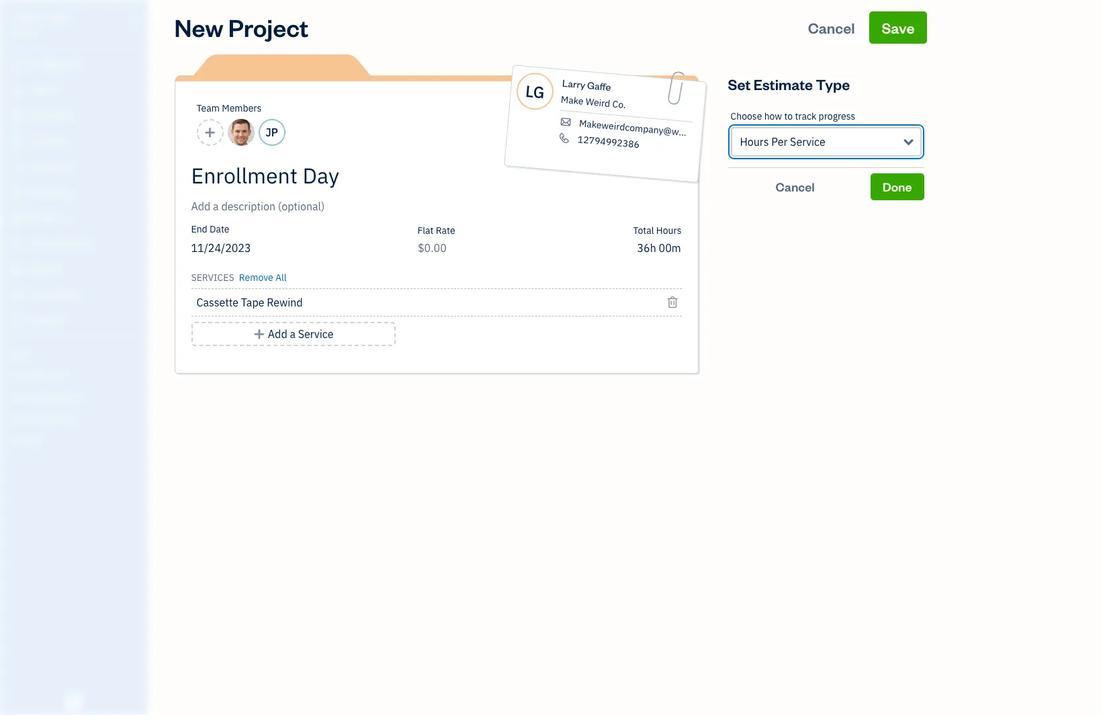 Task type: describe. For each thing, give the bounding box(es) containing it.
new
[[174, 11, 224, 43]]

gaffe
[[587, 79, 612, 94]]

Amount (USD) text field
[[418, 241, 447, 255]]

report image
[[9, 314, 25, 327]]

End date in  format text field
[[191, 241, 355, 255]]

per
[[772, 135, 788, 149]]

flat
[[418, 225, 434, 237]]

team members image
[[10, 370, 144, 380]]

inc
[[52, 12, 71, 26]]

cassette tape rewind
[[197, 296, 303, 309]]

12794992386
[[577, 133, 640, 151]]

choose how to track progress
[[731, 110, 856, 122]]

to
[[785, 110, 793, 122]]

larry gaffe make weird co.
[[560, 77, 626, 111]]

add a service
[[268, 327, 334, 341]]

track
[[795, 110, 817, 122]]

payment image
[[9, 161, 25, 174]]

main element
[[0, 0, 181, 715]]

remove project service image
[[667, 294, 679, 311]]

makeweirdcompany@weird.co
[[579, 117, 708, 140]]

make
[[560, 93, 584, 107]]

phone image
[[557, 132, 571, 144]]

estimate
[[754, 75, 813, 93]]

date
[[210, 223, 230, 235]]

add team member image
[[204, 124, 216, 140]]

services remove all
[[191, 272, 287, 284]]

dashboard image
[[9, 58, 25, 72]]

choose
[[731, 110, 762, 122]]

rewind
[[267, 296, 303, 309]]

jp
[[266, 126, 278, 139]]

invoice image
[[9, 135, 25, 149]]

service for hours per service
[[791, 135, 826, 149]]

save button
[[870, 11, 927, 44]]

team members
[[197, 102, 262, 114]]

services
[[191, 272, 234, 284]]

plus image
[[253, 326, 266, 342]]

set
[[728, 75, 751, 93]]

members
[[222, 102, 262, 114]]

apps image
[[10, 348, 144, 359]]

Hourly Budget text field
[[638, 241, 682, 255]]

project image
[[9, 212, 25, 225]]

expense image
[[9, 186, 25, 200]]

envelope image
[[559, 116, 573, 128]]

tape
[[241, 296, 264, 309]]

add
[[268, 327, 287, 341]]

client image
[[9, 84, 25, 97]]



Task type: vqa. For each thing, say whether or not it's contained in the screenshot.
Items
no



Task type: locate. For each thing, give the bounding box(es) containing it.
turtle
[[11, 12, 49, 26]]

hours left per
[[740, 135, 769, 149]]

service inside field
[[791, 135, 826, 149]]

0 horizontal spatial service
[[298, 327, 334, 341]]

add a service button
[[191, 322, 396, 346]]

total hours
[[633, 225, 682, 237]]

bank connections image
[[10, 413, 144, 423]]

service for add a service
[[298, 327, 334, 341]]

settings image
[[10, 434, 144, 445]]

how
[[765, 110, 782, 122]]

estimate image
[[9, 110, 25, 123]]

new project
[[174, 11, 309, 43]]

cancel button
[[796, 11, 868, 44], [728, 173, 863, 200]]

cancel down hours per service
[[776, 179, 815, 194]]

items and services image
[[10, 391, 144, 402]]

hours per service
[[740, 135, 826, 149]]

1 horizontal spatial service
[[791, 135, 826, 149]]

0 vertical spatial hours
[[740, 135, 769, 149]]

0 vertical spatial service
[[791, 135, 826, 149]]

a
[[290, 327, 296, 341]]

total
[[633, 225, 654, 237]]

cancel button down hours per service
[[728, 173, 863, 200]]

0 vertical spatial cancel button
[[796, 11, 868, 44]]

service inside button
[[298, 327, 334, 341]]

1 vertical spatial service
[[298, 327, 334, 341]]

team
[[197, 102, 220, 114]]

money image
[[9, 263, 25, 276]]

save
[[882, 18, 915, 37]]

freshbooks image
[[63, 694, 85, 710]]

timer image
[[9, 237, 25, 251]]

end
[[191, 223, 208, 235]]

co.
[[612, 98, 626, 111]]

chart image
[[9, 288, 25, 302]]

turtle inc owner
[[11, 12, 71, 37]]

0 vertical spatial cancel
[[808, 18, 855, 37]]

type
[[816, 75, 850, 93]]

all
[[276, 272, 287, 284]]

larry
[[562, 77, 586, 91]]

cassette
[[197, 296, 239, 309]]

end date
[[191, 223, 230, 235]]

Estimate Type field
[[731, 127, 922, 157]]

project
[[228, 11, 309, 43]]

progress
[[819, 110, 856, 122]]

Project Name text field
[[191, 162, 561, 189]]

rate
[[436, 225, 455, 237]]

cancel
[[808, 18, 855, 37], [776, 179, 815, 194]]

cancel button up type
[[796, 11, 868, 44]]

done
[[883, 179, 912, 194]]

1 vertical spatial cancel button
[[728, 173, 863, 200]]

weird
[[585, 95, 611, 110]]

owner
[[11, 27, 36, 37]]

choose how to track progress element
[[728, 100, 925, 168]]

service down "track"
[[791, 135, 826, 149]]

lg
[[525, 80, 545, 103]]

hours inside field
[[740, 135, 769, 149]]

service right a at the left
[[298, 327, 334, 341]]

1 vertical spatial hours
[[657, 225, 682, 237]]

1 horizontal spatial hours
[[740, 135, 769, 149]]

hours up hourly budget text field
[[657, 225, 682, 237]]

service
[[791, 135, 826, 149], [298, 327, 334, 341]]

1 vertical spatial cancel
[[776, 179, 815, 194]]

Project Description text field
[[191, 198, 561, 214]]

remove all button
[[237, 267, 287, 286]]

hours
[[740, 135, 769, 149], [657, 225, 682, 237]]

0 horizontal spatial hours
[[657, 225, 682, 237]]

cancel up type
[[808, 18, 855, 37]]

done button
[[871, 173, 925, 200]]

flat rate
[[418, 225, 455, 237]]

remove
[[239, 272, 273, 284]]

set estimate type
[[728, 75, 850, 93]]



